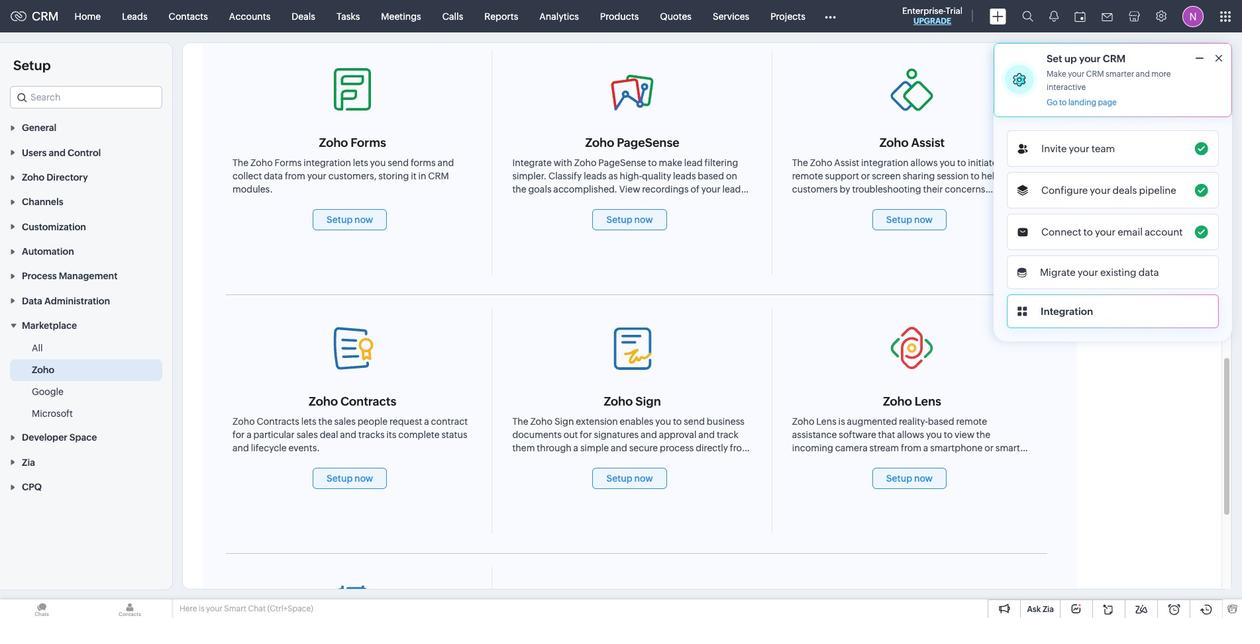 Task type: locate. For each thing, give the bounding box(es) containing it.
lets inside the zoho forms integration lets you send forms and collect data from your customers, storing it in crm modules.
[[353, 158, 368, 168]]

1 vertical spatial contracts
[[257, 417, 299, 427]]

0 horizontal spatial lens
[[817, 417, 837, 427]]

your right migrate
[[1078, 267, 1099, 278]]

1 horizontal spatial lets
[[353, 158, 368, 168]]

0 vertical spatial from
[[285, 171, 305, 182]]

remote up view
[[956, 417, 987, 427]]

zoho directory button
[[0, 165, 172, 190]]

1 vertical spatial sales
[[297, 430, 318, 441]]

data inside the zoho forms integration lets you send forms and collect data from your customers, storing it in crm modules.
[[264, 171, 283, 182]]

remote up customers
[[792, 171, 823, 182]]

based up smartphone
[[928, 417, 955, 427]]

zoho down 'users'
[[22, 172, 44, 183]]

1 the from the left
[[233, 158, 249, 168]]

leads up accomplished.
[[584, 171, 607, 182]]

lens up the "reality-"
[[915, 395, 942, 409]]

1 vertical spatial lets
[[301, 417, 317, 427]]

contracts up particular
[[257, 417, 299, 427]]

contracts inside 'zoho contracts lets the sales people request a contract for a particular sales deal and tracks its complete status and lifecycle events.'
[[257, 417, 299, 427]]

contracts for zoho contracts lets the sales people request a contract for a particular sales deal and tracks its complete status and lifecycle events.
[[257, 417, 299, 427]]

1 vertical spatial augmented
[[936, 470, 986, 480]]

is
[[839, 417, 845, 427], [199, 605, 204, 614]]

0 horizontal spatial data
[[264, 171, 283, 182]]

forms inside the zoho forms integration lets you send forms and collect data from your customers, storing it in crm modules.
[[275, 158, 302, 168]]

0 horizontal spatial zia
[[22, 458, 35, 468]]

0 horizontal spatial integration
[[304, 158, 351, 168]]

zoho for zoho assist
[[880, 136, 909, 150]]

0 horizontal spatial based
[[698, 171, 724, 182]]

their inside integrate with zoho pagesense to make lead filtering simpler. classify leads as high-quality leads based on the goals accomplished. view recordings of your leads journey to understand their browsing pattern and find issues/obstacles, if any.
[[610, 197, 629, 208]]

zoho up the zoho forms integration lets you send forms and collect data from your customers, storing it in crm modules.
[[319, 136, 348, 150]]

create menu element
[[982, 0, 1015, 32]]

assist up sharing
[[911, 136, 945, 150]]

0 vertical spatial pagesense
[[617, 136, 680, 150]]

pagesense up high-
[[599, 158, 646, 168]]

all link
[[32, 342, 43, 355]]

1 vertical spatial assist
[[834, 158, 860, 168]]

you inside the zoho assist integration allows you to initiate a remote support or screen sharing session to help your customers by troubleshooting their concerns seamlessly and securely directly from your zoho crm.
[[940, 158, 956, 168]]

1 horizontal spatial remote
[[956, 417, 987, 427]]

1 vertical spatial on
[[1007, 457, 1018, 467]]

send
[[388, 158, 409, 168]]

0 horizontal spatial sales
[[297, 430, 318, 441]]

setup
[[13, 58, 51, 73]]

0 vertical spatial assist
[[911, 136, 945, 150]]

1 vertical spatial from
[[931, 197, 952, 208]]

the for zoho assist
[[792, 158, 808, 168]]

their down sharing
[[923, 184, 943, 195]]

marketplace button
[[0, 313, 172, 338]]

data right existing
[[1139, 267, 1159, 278]]

1 horizontal spatial assist
[[911, 136, 945, 150]]

zoho inside dropdown button
[[22, 172, 44, 183]]

leads down lead
[[673, 171, 696, 182]]

the inside the zoho assist integration allows you to initiate a remote support or screen sharing session to help your customers by troubleshooting their concerns seamlessly and securely directly from your zoho crm.
[[792, 158, 808, 168]]

lead
[[684, 158, 703, 168]]

smartphone
[[930, 443, 983, 454]]

projects
[[771, 11, 806, 22]]

zia right the ask at the bottom right of the page
[[1043, 606, 1054, 615]]

and right forms on the left top of page
[[438, 158, 454, 168]]

your left smart
[[206, 605, 223, 614]]

0 vertical spatial on
[[726, 171, 737, 182]]

0 vertical spatial sales
[[334, 417, 356, 427]]

is right 'here'
[[199, 605, 204, 614]]

1 vertical spatial or
[[985, 443, 994, 454]]

reality
[[988, 470, 1014, 480]]

more
[[1152, 70, 1171, 79]]

1 horizontal spatial zia
[[1043, 606, 1054, 615]]

2 vertical spatial from
[[901, 443, 922, 454]]

0 vertical spatial based
[[698, 171, 724, 182]]

their
[[923, 184, 943, 195], [610, 197, 629, 208]]

integration for zoho forms
[[304, 158, 351, 168]]

remote
[[792, 171, 823, 182], [956, 417, 987, 427]]

0 vertical spatial zia
[[22, 458, 35, 468]]

the up customers
[[792, 158, 808, 168]]

google link
[[32, 386, 64, 399]]

and inside integrate with zoho pagesense to make lead filtering simpler. classify leads as high-quality leads based on the goals accomplished. view recordings of your leads journey to understand their browsing pattern and find issues/obstacles, if any.
[[707, 197, 724, 208]]

your
[[1079, 53, 1101, 64], [1068, 70, 1085, 79], [1069, 143, 1090, 154], [307, 171, 327, 182], [1003, 171, 1022, 182], [702, 184, 721, 195], [1090, 185, 1111, 196], [954, 197, 973, 208], [1095, 227, 1116, 238], [1078, 267, 1099, 278], [206, 605, 223, 614]]

1 vertical spatial forms
[[275, 158, 302, 168]]

connect
[[1042, 227, 1082, 238]]

chats image
[[0, 600, 83, 619]]

0 horizontal spatial their
[[610, 197, 629, 208]]

0 horizontal spatial assist
[[834, 158, 860, 168]]

0 horizontal spatial leads
[[584, 171, 607, 182]]

and inside the zoho forms integration lets you send forms and collect data from your customers, storing it in crm modules.
[[438, 158, 454, 168]]

zoho assist
[[880, 136, 945, 150]]

from inside zoho lens is augmented reality-based remote assistance software that allows you to view the incoming camera stream from a smartphone or smart glass. while viewing the stream, you can annotate on the workspace using our intuitive augmented reality tools.
[[901, 443, 922, 454]]

1 horizontal spatial contracts
[[341, 395, 396, 409]]

zoho directory
[[22, 172, 88, 183]]

a up stream, on the bottom right of the page
[[924, 443, 929, 454]]

and down for
[[233, 443, 249, 454]]

lets up customers,
[[353, 158, 368, 168]]

intuitive
[[900, 470, 934, 480]]

process management button
[[0, 264, 172, 289]]

zoho for zoho forms
[[319, 136, 348, 150]]

0 vertical spatial their
[[923, 184, 943, 195]]

lens inside zoho lens is augmented reality-based remote assistance software that allows you to view the incoming camera stream from a smartphone or smart glass. while viewing the stream, you can annotate on the workspace using our intuitive augmented reality tools.
[[817, 417, 837, 427]]

1 horizontal spatial their
[[923, 184, 943, 195]]

1 vertical spatial their
[[610, 197, 629, 208]]

sales up events.
[[297, 430, 318, 441]]

create menu image
[[990, 8, 1007, 24]]

zoho inside zoho lens is augmented reality-based remote assistance software that allows you to view the incoming camera stream from a smartphone or smart glass. while viewing the stream, you can annotate on the workspace using our intuitive augmented reality tools.
[[792, 417, 815, 427]]

0 horizontal spatial contracts
[[257, 417, 299, 427]]

zoho for zoho pagesense
[[585, 136, 614, 150]]

control
[[68, 148, 101, 158]]

configure your deals pipeline
[[1042, 185, 1177, 196]]

incoming
[[792, 443, 834, 454]]

zoho inside 'zoho contracts lets the sales people request a contract for a particular sales deal and tracks its complete status and lifecycle events.'
[[233, 417, 255, 427]]

annotate
[[966, 457, 1005, 467]]

a up the help
[[1000, 158, 1005, 168]]

1 horizontal spatial integration
[[861, 158, 909, 168]]

it
[[411, 171, 417, 182]]

or inside the zoho assist integration allows you to initiate a remote support or screen sharing session to help your customers by troubleshooting their concerns seamlessly and securely directly from your zoho crm.
[[861, 171, 870, 182]]

complete
[[398, 430, 440, 441]]

1 horizontal spatial leads
[[673, 171, 696, 182]]

1 horizontal spatial is
[[839, 417, 845, 427]]

1 vertical spatial allows
[[897, 430, 925, 441]]

status
[[442, 430, 468, 441]]

0 vertical spatial is
[[839, 417, 845, 427]]

pagesense inside integrate with zoho pagesense to make lead filtering simpler. classify leads as high-quality leads based on the goals accomplished. view recordings of your leads journey to understand their browsing pattern and find issues/obstacles, if any.
[[599, 158, 646, 168]]

from right collect
[[285, 171, 305, 182]]

zoho right with
[[574, 158, 597, 168]]

zoho up collect
[[250, 158, 273, 168]]

0 vertical spatial contracts
[[341, 395, 396, 409]]

a inside zoho lens is augmented reality-based remote assistance software that allows you to view the incoming camera stream from a smartphone or smart glass. while viewing the stream, you can annotate on the workspace using our intuitive augmented reality tools.
[[924, 443, 929, 454]]

accounts
[[229, 11, 271, 22]]

and down by
[[841, 197, 857, 208]]

from up stream, on the bottom right of the page
[[901, 443, 922, 454]]

1 horizontal spatial forms
[[351, 136, 386, 150]]

zoho up for
[[233, 417, 255, 427]]

to inside zoho lens is augmented reality-based remote assistance software that allows you to view the incoming camera stream from a smartphone or smart glass. while viewing the stream, you can annotate on the workspace using our intuitive augmented reality tools.
[[944, 430, 953, 441]]

1 vertical spatial remote
[[956, 417, 987, 427]]

zoho for zoho
[[32, 365, 54, 376]]

allows
[[911, 158, 938, 168], [897, 430, 925, 441]]

process
[[22, 271, 57, 282]]

our
[[883, 470, 898, 480]]

zoho forms
[[319, 136, 386, 150]]

integrate
[[512, 158, 552, 168]]

1 horizontal spatial or
[[985, 443, 994, 454]]

to right "go"
[[1059, 98, 1067, 107]]

crm
[[32, 9, 59, 23], [1103, 53, 1126, 64], [1086, 70, 1104, 79], [428, 171, 449, 182]]

here
[[180, 605, 197, 614]]

zoho down concerns in the top right of the page
[[975, 197, 997, 208]]

profile element
[[1175, 0, 1212, 32]]

1 horizontal spatial lens
[[915, 395, 942, 409]]

data up modules.
[[264, 171, 283, 182]]

2 integration from the left
[[861, 158, 909, 168]]

integration up customers,
[[304, 158, 351, 168]]

integration up screen
[[861, 158, 909, 168]]

or inside zoho lens is augmented reality-based remote assistance software that allows you to view the incoming camera stream from a smartphone or smart glass. while viewing the stream, you can annotate on the workspace using our intuitive augmented reality tools.
[[985, 443, 994, 454]]

1 horizontal spatial the
[[792, 158, 808, 168]]

1 vertical spatial is
[[199, 605, 204, 614]]

zia inside dropdown button
[[22, 458, 35, 468]]

allows inside the zoho assist integration allows you to initiate a remote support or screen sharing session to help your customers by troubleshooting their concerns seamlessly and securely directly from your zoho crm.
[[911, 158, 938, 168]]

to down the initiate
[[971, 171, 980, 182]]

0 horizontal spatial on
[[726, 171, 737, 182]]

or
[[861, 171, 870, 182], [985, 443, 994, 454]]

collect
[[233, 171, 262, 182]]

pagesense up "make"
[[617, 136, 680, 150]]

from down concerns in the top right of the page
[[931, 197, 952, 208]]

microsoft
[[32, 409, 73, 420]]

0 horizontal spatial is
[[199, 605, 204, 614]]

0 horizontal spatial lets
[[301, 417, 317, 427]]

contracts
[[341, 395, 396, 409], [257, 417, 299, 427]]

accomplished.
[[554, 184, 618, 195]]

recordings
[[642, 184, 689, 195]]

to up issues/obstacles,
[[547, 197, 556, 208]]

channels button
[[0, 190, 172, 214]]

and right 'users'
[[49, 148, 66, 158]]

browsing
[[631, 197, 672, 208]]

their down view
[[610, 197, 629, 208]]

storing
[[379, 171, 409, 182]]

on
[[726, 171, 737, 182], [1007, 457, 1018, 467]]

glass.
[[792, 457, 817, 467]]

1 integration from the left
[[304, 158, 351, 168]]

products link
[[590, 0, 650, 32]]

0 horizontal spatial remote
[[792, 171, 823, 182]]

allows down the "reality-"
[[897, 430, 925, 441]]

smarter
[[1106, 70, 1135, 79]]

zia
[[22, 458, 35, 468], [1043, 606, 1054, 615]]

based down filtering
[[698, 171, 724, 182]]

mails image
[[1102, 13, 1113, 21]]

or left screen
[[861, 171, 870, 182]]

1 vertical spatial data
[[1139, 267, 1159, 278]]

zoho up as
[[585, 136, 614, 150]]

0 vertical spatial data
[[264, 171, 283, 182]]

quotes link
[[650, 0, 702, 32]]

interactive
[[1047, 83, 1086, 92]]

your left customers,
[[307, 171, 327, 182]]

enterprise-
[[903, 6, 946, 16]]

0 vertical spatial or
[[861, 171, 870, 182]]

the up journey
[[512, 184, 527, 195]]

zoho left sign
[[604, 395, 633, 409]]

marketplace
[[22, 321, 77, 331]]

zoho up assistance
[[792, 417, 815, 427]]

or up annotate in the bottom of the page
[[985, 443, 994, 454]]

0 vertical spatial lens
[[915, 395, 942, 409]]

their inside the zoho assist integration allows you to initiate a remote support or screen sharing session to help your customers by troubleshooting their concerns seamlessly and securely directly from your zoho crm.
[[923, 184, 943, 195]]

remote inside the zoho assist integration allows you to initiate a remote support or screen sharing session to help your customers by troubleshooting their concerns seamlessly and securely directly from your zoho crm.
[[792, 171, 823, 182]]

tracks
[[359, 430, 385, 441]]

zoho up deal
[[309, 395, 338, 409]]

to up quality at the top right
[[648, 158, 657, 168]]

zoho inside integrate with zoho pagesense to make lead filtering simpler. classify leads as high-quality leads based on the goals accomplished. view recordings of your leads journey to understand their browsing pattern and find issues/obstacles, if any.
[[574, 158, 597, 168]]

0 horizontal spatial or
[[861, 171, 870, 182]]

invite
[[1042, 143, 1067, 154]]

Search text field
[[11, 87, 162, 108]]

1 horizontal spatial based
[[928, 417, 955, 427]]

0 horizontal spatial forms
[[275, 158, 302, 168]]

you down the "reality-"
[[926, 430, 942, 441]]

concerns
[[945, 184, 986, 195]]

your right of
[[702, 184, 721, 195]]

lets up events.
[[301, 417, 317, 427]]

set
[[1047, 53, 1063, 64]]

zoho
[[319, 136, 348, 150], [585, 136, 614, 150], [880, 136, 909, 150], [250, 158, 273, 168], [574, 158, 597, 168], [810, 158, 833, 168], [22, 172, 44, 183], [975, 197, 997, 208], [32, 365, 54, 376], [309, 395, 338, 409], [604, 395, 633, 409], [883, 395, 912, 409], [233, 417, 255, 427], [792, 417, 815, 427]]

marketplace region
[[0, 338, 172, 425]]

you left send on the left of the page
[[370, 158, 386, 168]]

None field
[[10, 86, 162, 109]]

zoho up the "reality-"
[[883, 395, 912, 409]]

2 horizontal spatial from
[[931, 197, 952, 208]]

home link
[[64, 0, 111, 32]]

set up your crm make your crm smarter and more interactive go to landing page
[[1047, 53, 1171, 107]]

integration inside the zoho assist integration allows you to initiate a remote support or screen sharing session to help your customers by troubleshooting their concerns seamlessly and securely directly from your zoho crm.
[[861, 158, 909, 168]]

zoho link
[[32, 364, 54, 377]]

the up our at the bottom of the page
[[881, 457, 895, 467]]

1 horizontal spatial sales
[[334, 417, 356, 427]]

augmented down can
[[936, 470, 986, 480]]

1 vertical spatial zia
[[1043, 606, 1054, 615]]

sales up deal
[[334, 417, 356, 427]]

1 vertical spatial based
[[928, 417, 955, 427]]

None button
[[313, 209, 387, 231], [593, 209, 667, 231], [873, 209, 947, 231], [313, 468, 387, 490], [593, 468, 667, 490], [873, 468, 947, 490], [313, 209, 387, 231], [593, 209, 667, 231], [873, 209, 947, 231], [313, 468, 387, 490], [593, 468, 667, 490], [873, 468, 947, 490]]

session
[[937, 171, 969, 182]]

1 horizontal spatial on
[[1007, 457, 1018, 467]]

crm up smarter
[[1103, 53, 1126, 64]]

data administration button
[[0, 289, 172, 313]]

zoho up google link
[[32, 365, 54, 376]]

0 horizontal spatial augmented
[[847, 417, 897, 427]]

enterprise-trial upgrade
[[903, 6, 963, 26]]

stream,
[[897, 457, 929, 467]]

to up smartphone
[[944, 430, 953, 441]]

and left 'find'
[[707, 197, 724, 208]]

for
[[233, 430, 245, 441]]

the up collect
[[233, 158, 249, 168]]

to inside set up your crm make your crm smarter and more interactive go to landing page
[[1059, 98, 1067, 107]]

developer space button
[[0, 425, 172, 450]]

leads up 'find'
[[723, 184, 746, 195]]

help
[[982, 171, 1001, 182]]

classify
[[549, 171, 582, 182]]

issues/obstacles,
[[512, 211, 586, 221]]

pipeline
[[1139, 185, 1177, 196]]

1 horizontal spatial from
[[901, 443, 922, 454]]

zoho up screen
[[880, 136, 909, 150]]

on down filtering
[[726, 171, 737, 182]]

is up software at the bottom
[[839, 417, 845, 427]]

and left more
[[1136, 70, 1150, 79]]

tasks
[[337, 11, 360, 22]]

meetings
[[381, 11, 421, 22]]

1 vertical spatial lens
[[817, 417, 837, 427]]

0 vertical spatial augmented
[[847, 417, 897, 427]]

signals element
[[1042, 0, 1067, 32]]

calendar image
[[1075, 11, 1086, 22]]

augmented up software at the bottom
[[847, 417, 897, 427]]

based inside integrate with zoho pagesense to make lead filtering simpler. classify leads as high-quality leads based on the goals accomplished. view recordings of your leads journey to understand their browsing pattern and find issues/obstacles, if any.
[[698, 171, 724, 182]]

lets inside 'zoho contracts lets the sales people request a contract for a particular sales deal and tracks its complete status and lifecycle events.'
[[301, 417, 317, 427]]

the inside the zoho forms integration lets you send forms and collect data from your customers, storing it in crm modules.
[[233, 158, 249, 168]]

0 vertical spatial lets
[[353, 158, 368, 168]]

1 horizontal spatial augmented
[[936, 470, 986, 480]]

1 horizontal spatial data
[[1139, 267, 1159, 278]]

contracts up people
[[341, 395, 396, 409]]

your inside the zoho forms integration lets you send forms and collect data from your customers, storing it in crm modules.
[[307, 171, 327, 182]]

initiate
[[968, 158, 998, 168]]

you up session in the right of the page
[[940, 158, 956, 168]]

zoho inside marketplace region
[[32, 365, 54, 376]]

0 vertical spatial allows
[[911, 158, 938, 168]]

make
[[1047, 70, 1067, 79]]

0 horizontal spatial the
[[233, 158, 249, 168]]

your down concerns in the top right of the page
[[954, 197, 973, 208]]

0 horizontal spatial from
[[285, 171, 305, 182]]

search image
[[1022, 11, 1034, 22]]

make
[[659, 158, 683, 168]]

lens up assistance
[[817, 417, 837, 427]]

the up tools.
[[792, 470, 806, 480]]

securely
[[859, 197, 895, 208]]

modules.
[[233, 184, 273, 195]]

integration inside the zoho forms integration lets you send forms and collect data from your customers, storing it in crm modules.
[[304, 158, 351, 168]]

contracts for zoho contracts
[[341, 395, 396, 409]]

0 vertical spatial remote
[[792, 171, 823, 182]]

crm right in
[[428, 171, 449, 182]]

the up deal
[[318, 417, 333, 427]]

assist up support
[[834, 158, 860, 168]]

existing
[[1101, 267, 1137, 278]]

migrate your existing data
[[1040, 267, 1159, 278]]

on down smart
[[1007, 457, 1018, 467]]

zoho for zoho contracts lets the sales people request a contract for a particular sales deal and tracks its complete status and lifecycle events.
[[233, 417, 255, 427]]

all
[[32, 343, 43, 354]]

zia up cpq at the left bottom of page
[[22, 458, 35, 468]]

allows up sharing
[[911, 158, 938, 168]]

crm.
[[999, 197, 1023, 208]]

1 vertical spatial pagesense
[[599, 158, 646, 168]]

2 the from the left
[[792, 158, 808, 168]]



Task type: vqa. For each thing, say whether or not it's contained in the screenshot.
the bottommost An
no



Task type: describe. For each thing, give the bounding box(es) containing it.
allows inside zoho lens is augmented reality-based remote assistance software that allows you to view the incoming camera stream from a smartphone or smart glass. while viewing the stream, you can annotate on the workspace using our intuitive augmented reality tools.
[[897, 430, 925, 441]]

reports
[[485, 11, 518, 22]]

and inside set up your crm make your crm smarter and more interactive go to landing page
[[1136, 70, 1150, 79]]

zoho pagesense
[[585, 136, 680, 150]]

can
[[949, 457, 965, 467]]

that
[[878, 430, 896, 441]]

the inside integrate with zoho pagesense to make lead filtering simpler. classify leads as high-quality leads based on the goals accomplished. view recordings of your leads journey to understand their browsing pattern and find issues/obstacles, if any.
[[512, 184, 527, 195]]

0 vertical spatial forms
[[351, 136, 386, 150]]

the zoho forms integration lets you send forms and collect data from your customers, storing it in crm modules.
[[233, 158, 454, 195]]

lifecycle
[[251, 443, 287, 454]]

a up the complete
[[424, 417, 429, 427]]

analytics
[[540, 11, 579, 22]]

directory
[[47, 172, 88, 183]]

lens for zoho lens is augmented reality-based remote assistance software that allows you to view the incoming camera stream from a smartphone or smart glass. while viewing the stream, you can annotate on the workspace using our intuitive augmented reality tools.
[[817, 417, 837, 427]]

management
[[59, 271, 118, 282]]

stream
[[870, 443, 899, 454]]

the right view
[[977, 430, 991, 441]]

forms
[[411, 158, 436, 168]]

crm left smarter
[[1086, 70, 1104, 79]]

assist inside the zoho assist integration allows you to initiate a remote support or screen sharing session to help your customers by troubleshooting their concerns seamlessly and securely directly from your zoho crm.
[[834, 158, 860, 168]]

developer
[[22, 433, 67, 444]]

space
[[69, 433, 97, 444]]

lens for zoho lens
[[915, 395, 942, 409]]

crm link
[[11, 9, 59, 23]]

mails element
[[1094, 1, 1121, 31]]

and right deal
[[340, 430, 357, 441]]

from inside the zoho assist integration allows you to initiate a remote support or screen sharing session to help your customers by troubleshooting their concerns seamlessly and securely directly from your zoho crm.
[[931, 197, 952, 208]]

google
[[32, 387, 64, 398]]

your inside integrate with zoho pagesense to make lead filtering simpler. classify leads as high-quality leads based on the goals accomplished. view recordings of your leads journey to understand their browsing pattern and find issues/obstacles, if any.
[[702, 184, 721, 195]]

invite your team
[[1042, 143, 1115, 154]]

accounts link
[[219, 0, 281, 32]]

on inside zoho lens is augmented reality-based remote assistance software that allows you to view the incoming camera stream from a smartphone or smart glass. while viewing the stream, you can annotate on the workspace using our intuitive augmented reality tools.
[[1007, 457, 1018, 467]]

team
[[1092, 143, 1115, 154]]

integrate with zoho pagesense to make lead filtering simpler. classify leads as high-quality leads based on the goals accomplished. view recordings of your leads journey to understand their browsing pattern and find issues/obstacles, if any.
[[512, 158, 746, 221]]

to up session in the right of the page
[[958, 158, 966, 168]]

sharing
[[903, 171, 935, 182]]

events.
[[289, 443, 320, 454]]

you left can
[[931, 457, 947, 467]]

to right "connect"
[[1084, 227, 1093, 238]]

view
[[955, 430, 975, 441]]

landing
[[1069, 98, 1097, 107]]

view
[[619, 184, 640, 195]]

software
[[839, 430, 877, 441]]

remote inside zoho lens is augmented reality-based remote assistance software that allows you to view the incoming camera stream from a smartphone or smart glass. while viewing the stream, you can annotate on the workspace using our intuitive augmented reality tools.
[[956, 417, 987, 427]]

general button
[[0, 115, 172, 140]]

contacts image
[[88, 600, 172, 619]]

search element
[[1015, 0, 1042, 32]]

its
[[387, 430, 397, 441]]

signals image
[[1050, 11, 1059, 22]]

administration
[[44, 296, 110, 307]]

filtering
[[705, 158, 738, 168]]

leads
[[122, 11, 148, 22]]

crm left home
[[32, 9, 59, 23]]

profile image
[[1183, 6, 1204, 27]]

customers
[[792, 184, 838, 195]]

automation
[[22, 247, 74, 257]]

you inside the zoho forms integration lets you send forms and collect data from your customers, storing it in crm modules.
[[370, 158, 386, 168]]

workspace
[[808, 470, 855, 480]]

based inside zoho lens is augmented reality-based remote assistance software that allows you to view the incoming camera stream from a smartphone or smart glass. while viewing the stream, you can annotate on the workspace using our intuitive augmented reality tools.
[[928, 417, 955, 427]]

your left the deals
[[1090, 185, 1111, 196]]

zoho contracts lets the sales people request a contract for a particular sales deal and tracks its complete status and lifecycle events.
[[233, 417, 468, 454]]

Other Modules field
[[816, 6, 845, 27]]

request
[[390, 417, 422, 427]]

and inside the zoho assist integration allows you to initiate a remote support or screen sharing session to help your customers by troubleshooting their concerns seamlessly and securely directly from your zoho crm.
[[841, 197, 857, 208]]

people
[[358, 417, 388, 427]]

products
[[600, 11, 639, 22]]

2 horizontal spatial leads
[[723, 184, 746, 195]]

using
[[857, 470, 881, 480]]

your right the help
[[1003, 171, 1022, 182]]

users
[[22, 148, 47, 158]]

go to landing page link
[[1047, 98, 1117, 108]]

high-
[[620, 171, 642, 182]]

your left team
[[1069, 143, 1090, 154]]

your left email
[[1095, 227, 1116, 238]]

as
[[609, 171, 618, 182]]

of
[[691, 184, 700, 195]]

from inside the zoho forms integration lets you send forms and collect data from your customers, storing it in crm modules.
[[285, 171, 305, 182]]

integration for zoho assist
[[861, 158, 909, 168]]

is inside zoho lens is augmented reality-based remote assistance software that allows you to view the incoming camera stream from a smartphone or smart glass. while viewing the stream, you can annotate on the workspace using our intuitive augmented reality tools.
[[839, 417, 845, 427]]

assistance
[[792, 430, 837, 441]]

and inside dropdown button
[[49, 148, 66, 158]]

page
[[1098, 98, 1117, 107]]

zoho lens is augmented reality-based remote assistance software that allows you to view the incoming camera stream from a smartphone or smart glass. while viewing the stream, you can annotate on the workspace using our intuitive augmented reality tools.
[[792, 417, 1020, 494]]

zoho for zoho lens is augmented reality-based remote assistance software that allows you to view the incoming camera stream from a smartphone or smart glass. while viewing the stream, you can annotate on the workspace using our intuitive augmented reality tools.
[[792, 417, 815, 427]]

trial
[[946, 6, 963, 16]]

zoho for zoho sign
[[604, 395, 633, 409]]

zoho for zoho directory
[[22, 172, 44, 183]]

zoho contracts
[[309, 395, 396, 409]]

zoho inside the zoho forms integration lets you send forms and collect data from your customers, storing it in crm modules.
[[250, 158, 273, 168]]

any.
[[595, 211, 613, 221]]

the zoho assist integration allows you to initiate a remote support or screen sharing session to help your customers by troubleshooting their concerns seamlessly and securely directly from your zoho crm.
[[792, 158, 1023, 208]]

directly
[[897, 197, 930, 208]]

smart
[[996, 443, 1020, 454]]

here is your smart chat (ctrl+space)
[[180, 605, 313, 614]]

zoho for zoho lens
[[883, 395, 912, 409]]

your down up
[[1068, 70, 1085, 79]]

customization
[[22, 222, 86, 232]]

calls
[[442, 11, 463, 22]]

a right for
[[247, 430, 252, 441]]

general
[[22, 123, 57, 133]]

your right up
[[1079, 53, 1101, 64]]

if
[[588, 211, 593, 221]]

deal
[[320, 430, 338, 441]]

reality-
[[899, 417, 928, 427]]

deals link
[[281, 0, 326, 32]]

chat
[[248, 605, 266, 614]]

screen
[[872, 171, 901, 182]]

the for zoho forms
[[233, 158, 249, 168]]

leads link
[[111, 0, 158, 32]]

ask zia
[[1027, 606, 1054, 615]]

on inside integrate with zoho pagesense to make lead filtering simpler. classify leads as high-quality leads based on the goals accomplished. view recordings of your leads journey to understand their browsing pattern and find issues/obstacles, if any.
[[726, 171, 737, 182]]

sign
[[636, 395, 661, 409]]

zoho up support
[[810, 158, 833, 168]]

a inside the zoho assist integration allows you to initiate a remote support or screen sharing session to help your customers by troubleshooting their concerns seamlessly and securely directly from your zoho crm.
[[1000, 158, 1005, 168]]

configure
[[1042, 185, 1088, 196]]

crm inside the zoho forms integration lets you send forms and collect data from your customers, storing it in crm modules.
[[428, 171, 449, 182]]

email
[[1118, 227, 1143, 238]]

camera
[[835, 443, 868, 454]]

microsoft link
[[32, 408, 73, 421]]

journey
[[512, 197, 545, 208]]

upgrade
[[914, 17, 952, 26]]

quality
[[642, 171, 671, 182]]

channels
[[22, 197, 63, 208]]

with
[[554, 158, 573, 168]]

the inside 'zoho contracts lets the sales people request a contract for a particular sales deal and tracks its complete status and lifecycle events.'
[[318, 417, 333, 427]]

zoho for zoho contracts
[[309, 395, 338, 409]]

reports link
[[474, 0, 529, 32]]

home
[[75, 11, 101, 22]]



